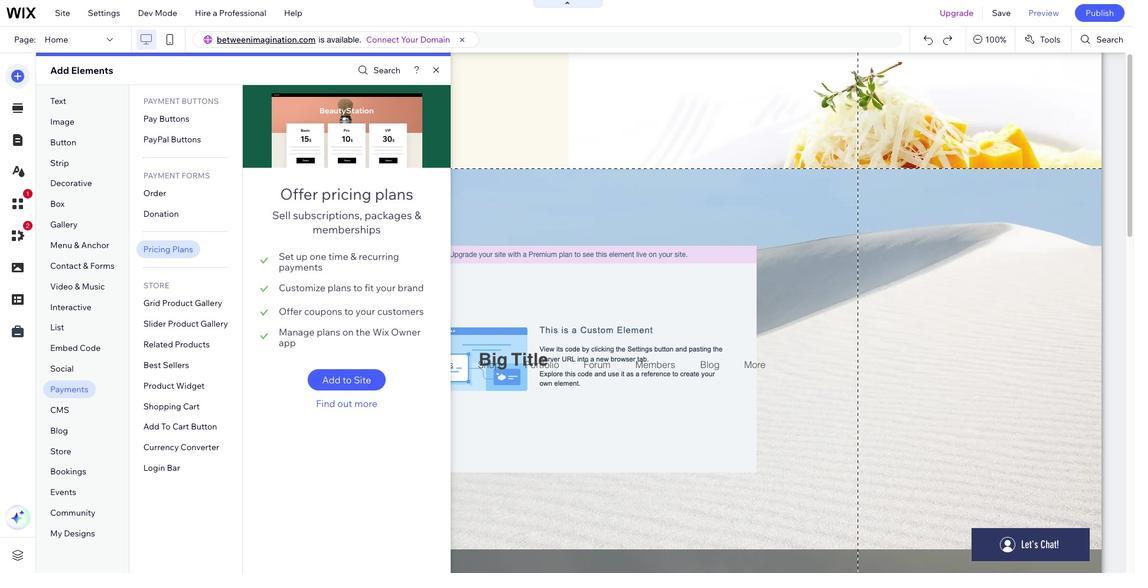 Task type: locate. For each thing, give the bounding box(es) containing it.
0 horizontal spatial forms
[[90, 261, 115, 271]]

forms
[[182, 171, 210, 180], [90, 261, 115, 271]]

0 vertical spatial to
[[354, 282, 363, 294]]

shopping
[[143, 401, 181, 412]]

1 vertical spatial cart
[[173, 422, 189, 432]]

store
[[143, 281, 169, 290], [50, 446, 71, 457]]

search
[[1097, 34, 1124, 45], [374, 65, 401, 76]]

1 vertical spatial site
[[354, 374, 371, 386]]

offer
[[280, 184, 318, 204], [279, 306, 302, 317]]

payment up the order
[[143, 171, 180, 180]]

1 horizontal spatial search
[[1097, 34, 1124, 45]]

add elements
[[50, 64, 113, 76]]

best
[[143, 360, 161, 370]]

buttons
[[182, 96, 219, 106], [159, 113, 190, 124], [171, 134, 201, 145]]

grid product gallery
[[143, 298, 222, 309]]

professional
[[219, 8, 266, 18]]

upgrade
[[940, 8, 974, 18]]

product for grid
[[162, 298, 193, 309]]

0 vertical spatial site
[[55, 8, 70, 18]]

& for forms
[[83, 261, 88, 271]]

publish
[[1086, 8, 1115, 18]]

& right packages
[[415, 209, 422, 222]]

available.
[[327, 35, 362, 44]]

2 horizontal spatial add
[[322, 374, 341, 386]]

designs
[[64, 528, 95, 539]]

1 horizontal spatial button
[[191, 422, 217, 432]]

search down is available. connect your domain
[[374, 65, 401, 76]]

set up one time & recurring payments
[[279, 251, 399, 273]]

2 vertical spatial gallery
[[201, 319, 228, 329]]

add inside button
[[322, 374, 341, 386]]

help
[[284, 8, 302, 18]]

0 horizontal spatial your
[[356, 306, 375, 317]]

widget
[[176, 380, 205, 391]]

plans inside manage plans on the wix owner app
[[317, 326, 341, 338]]

plans down the set up one time & recurring payments
[[328, 282, 351, 294]]

store down 'blog'
[[50, 446, 71, 457]]

plans for the
[[317, 326, 341, 338]]

1 vertical spatial product
[[168, 319, 199, 329]]

1 horizontal spatial forms
[[182, 171, 210, 180]]

plans
[[375, 184, 414, 204], [328, 282, 351, 294], [317, 326, 341, 338]]

login
[[143, 463, 165, 474]]

plans up packages
[[375, 184, 414, 204]]

1 vertical spatial button
[[191, 422, 217, 432]]

1 payment from the top
[[143, 96, 180, 106]]

products
[[175, 339, 210, 350]]

1 vertical spatial payment
[[143, 171, 180, 180]]

add up "find"
[[322, 374, 341, 386]]

site up home
[[55, 8, 70, 18]]

search button down publish
[[1072, 27, 1135, 53]]

preview
[[1029, 8, 1060, 18]]

buttons up the pay buttons
[[182, 96, 219, 106]]

1 vertical spatial search
[[374, 65, 401, 76]]

gallery up products
[[201, 319, 228, 329]]

1 vertical spatial add
[[322, 374, 341, 386]]

gallery for grid product gallery
[[195, 298, 222, 309]]

1 vertical spatial gallery
[[195, 298, 222, 309]]

dev
[[138, 8, 153, 18]]

packages
[[365, 209, 412, 222]]

0 vertical spatial cart
[[183, 401, 200, 412]]

your up the
[[356, 306, 375, 317]]

sellers
[[163, 360, 189, 370]]

1 horizontal spatial your
[[376, 282, 396, 294]]

to up on on the left of the page
[[345, 306, 354, 317]]

related
[[143, 339, 173, 350]]

add for add elements
[[50, 64, 69, 76]]

1 vertical spatial your
[[356, 306, 375, 317]]

buttons for paypal buttons
[[171, 134, 201, 145]]

0 vertical spatial search
[[1097, 34, 1124, 45]]

0 vertical spatial forms
[[182, 171, 210, 180]]

gallery up slider product gallery
[[195, 298, 222, 309]]

2 vertical spatial product
[[143, 380, 174, 391]]

publish button
[[1076, 4, 1125, 22]]

0 horizontal spatial button
[[50, 137, 76, 148]]

site
[[55, 8, 70, 18], [354, 374, 371, 386]]

product up shopping
[[143, 380, 174, 391]]

is available. connect your domain
[[319, 34, 450, 45]]

customize
[[279, 282, 326, 294]]

owner
[[391, 326, 421, 338]]

1 horizontal spatial store
[[143, 281, 169, 290]]

to up find out more
[[343, 374, 352, 386]]

0 vertical spatial product
[[162, 298, 193, 309]]

pricing
[[322, 184, 372, 204]]

cart down "widget"
[[183, 401, 200, 412]]

0 vertical spatial add
[[50, 64, 69, 76]]

1 vertical spatial to
[[345, 306, 354, 317]]

0 vertical spatial buttons
[[182, 96, 219, 106]]

up
[[296, 251, 308, 262]]

1 vertical spatial plans
[[328, 282, 351, 294]]

product
[[162, 298, 193, 309], [168, 319, 199, 329], [143, 380, 174, 391]]

plans left on on the left of the page
[[317, 326, 341, 338]]

recurring
[[359, 251, 399, 262]]

add
[[50, 64, 69, 76], [322, 374, 341, 386], [143, 422, 160, 432]]

2 payment from the top
[[143, 171, 180, 180]]

find out more button
[[308, 398, 386, 410]]

hire a professional
[[195, 8, 266, 18]]

1 vertical spatial search button
[[355, 62, 401, 79]]

1 vertical spatial forms
[[90, 261, 115, 271]]

forms down paypal buttons
[[182, 171, 210, 180]]

payments
[[279, 261, 323, 273]]

search down publish
[[1097, 34, 1124, 45]]

find
[[316, 398, 336, 410]]

100% button
[[967, 27, 1015, 53]]

offer up the manage
[[279, 306, 302, 317]]

2 button
[[5, 221, 33, 248]]

1 vertical spatial store
[[50, 446, 71, 457]]

out
[[338, 398, 352, 410]]

0 horizontal spatial search button
[[355, 62, 401, 79]]

plans
[[172, 244, 193, 255]]

slider product gallery
[[143, 319, 228, 329]]

to left fit
[[354, 282, 363, 294]]

button up converter
[[191, 422, 217, 432]]

& for music
[[75, 281, 80, 292]]

cart right to
[[173, 422, 189, 432]]

blog
[[50, 425, 68, 436]]

is
[[319, 35, 325, 44]]

&
[[415, 209, 422, 222], [74, 240, 79, 251], [351, 251, 357, 262], [83, 261, 88, 271], [75, 281, 80, 292]]

& right time
[[351, 251, 357, 262]]

product down grid product gallery
[[168, 319, 199, 329]]

0 vertical spatial offer
[[280, 184, 318, 204]]

find out more
[[316, 398, 378, 410]]

2 vertical spatial to
[[343, 374, 352, 386]]

add up text
[[50, 64, 69, 76]]

1 horizontal spatial site
[[354, 374, 371, 386]]

button
[[50, 137, 76, 148], [191, 422, 217, 432]]

1 vertical spatial offer
[[279, 306, 302, 317]]

forms down anchor
[[90, 261, 115, 271]]

buttons down the pay buttons
[[171, 134, 201, 145]]

related products
[[143, 339, 210, 350]]

1 horizontal spatial search button
[[1072, 27, 1135, 53]]

bookings
[[50, 467, 86, 477]]

to
[[354, 282, 363, 294], [345, 306, 354, 317], [343, 374, 352, 386]]

cart
[[183, 401, 200, 412], [173, 422, 189, 432]]

2 vertical spatial add
[[143, 422, 160, 432]]

gallery up menu
[[50, 219, 78, 230]]

store up grid
[[143, 281, 169, 290]]

add left to
[[143, 422, 160, 432]]

hire
[[195, 8, 211, 18]]

1 horizontal spatial add
[[143, 422, 160, 432]]

offer up sell
[[280, 184, 318, 204]]

& right menu
[[74, 240, 79, 251]]

0 vertical spatial plans
[[375, 184, 414, 204]]

button down image
[[50, 137, 76, 148]]

manage plans on the wix owner app
[[279, 326, 421, 349]]

currency
[[143, 442, 179, 453]]

buttons for payment buttons
[[182, 96, 219, 106]]

music
[[82, 281, 105, 292]]

payment up the pay buttons
[[143, 96, 180, 106]]

currency converter
[[143, 442, 219, 453]]

buttons down payment buttons
[[159, 113, 190, 124]]

0 horizontal spatial add
[[50, 64, 69, 76]]

2 vertical spatial plans
[[317, 326, 341, 338]]

to for fit
[[354, 282, 363, 294]]

0 vertical spatial store
[[143, 281, 169, 290]]

payment buttons
[[143, 96, 219, 106]]

& for anchor
[[74, 240, 79, 251]]

& right video
[[75, 281, 80, 292]]

to for your
[[345, 306, 354, 317]]

menu & anchor
[[50, 240, 109, 251]]

plans inside offer pricing plans sell subscriptions, packages & memberships
[[375, 184, 414, 204]]

site up more
[[354, 374, 371, 386]]

save
[[993, 8, 1011, 18]]

& right the contact
[[83, 261, 88, 271]]

paypal
[[143, 134, 169, 145]]

2 vertical spatial buttons
[[171, 134, 201, 145]]

search button down 'connect' at left top
[[355, 62, 401, 79]]

pay buttons
[[143, 113, 190, 124]]

0 vertical spatial payment
[[143, 96, 180, 106]]

1 vertical spatial buttons
[[159, 113, 190, 124]]

on
[[343, 326, 354, 338]]

your right fit
[[376, 282, 396, 294]]

offer inside offer pricing plans sell subscriptions, packages & memberships
[[280, 184, 318, 204]]

product up slider product gallery
[[162, 298, 193, 309]]



Task type: describe. For each thing, give the bounding box(es) containing it.
time
[[329, 251, 349, 262]]

bar
[[167, 463, 180, 474]]

1 button
[[5, 189, 33, 216]]

coupons
[[304, 306, 342, 317]]

site inside button
[[354, 374, 371, 386]]

memberships
[[313, 223, 381, 236]]

add for add to cart button
[[143, 422, 160, 432]]

0 vertical spatial search button
[[1072, 27, 1135, 53]]

100%
[[986, 34, 1007, 45]]

payments
[[50, 384, 89, 395]]

0 horizontal spatial site
[[55, 8, 70, 18]]

community
[[50, 508, 95, 518]]

embed
[[50, 343, 78, 354]]

slider
[[143, 319, 166, 329]]

0 horizontal spatial store
[[50, 446, 71, 457]]

domain
[[420, 34, 450, 45]]

tools button
[[1016, 27, 1072, 53]]

dev mode
[[138, 8, 177, 18]]

offer pricing plans sell subscriptions, packages & memberships
[[272, 184, 422, 236]]

payment forms
[[143, 171, 210, 180]]

video & music
[[50, 281, 105, 292]]

pricing
[[143, 244, 171, 255]]

2
[[26, 222, 30, 229]]

to
[[161, 422, 171, 432]]

set
[[279, 251, 294, 262]]

add for add to site
[[322, 374, 341, 386]]

payment for payment forms
[[143, 171, 180, 180]]

contact
[[50, 261, 81, 271]]

add to site
[[322, 374, 371, 386]]

events
[[50, 487, 76, 498]]

grid
[[143, 298, 160, 309]]

cms
[[50, 405, 69, 415]]

elements
[[71, 64, 113, 76]]

mode
[[155, 8, 177, 18]]

customers
[[378, 306, 424, 317]]

0 vertical spatial gallery
[[50, 219, 78, 230]]

wix
[[373, 326, 389, 338]]

& inside offer pricing plans sell subscriptions, packages & memberships
[[415, 209, 422, 222]]

1
[[26, 190, 30, 197]]

offer coupons to your customers
[[279, 306, 424, 317]]

one
[[310, 251, 326, 262]]

fit
[[365, 282, 374, 294]]

app
[[279, 337, 296, 349]]

product for slider
[[168, 319, 199, 329]]

add to site button
[[308, 369, 386, 391]]

more
[[355, 398, 378, 410]]

strip
[[50, 158, 69, 168]]

donation
[[143, 208, 179, 219]]

preview button
[[1020, 0, 1069, 26]]

image
[[50, 116, 75, 127]]

your
[[401, 34, 419, 45]]

tools
[[1041, 34, 1061, 45]]

login bar
[[143, 463, 180, 474]]

customize plans to fit your brand
[[279, 282, 424, 294]]

my designs
[[50, 528, 95, 539]]

pricing plans
[[143, 244, 193, 255]]

plans for fit
[[328, 282, 351, 294]]

0 vertical spatial button
[[50, 137, 76, 148]]

0 horizontal spatial search
[[374, 65, 401, 76]]

brand
[[398, 282, 424, 294]]

buttons for pay buttons
[[159, 113, 190, 124]]

embed code
[[50, 343, 101, 354]]

box
[[50, 199, 65, 209]]

code
[[80, 343, 101, 354]]

offer for pricing
[[280, 184, 318, 204]]

anchor
[[81, 240, 109, 251]]

betweenimagination.com
[[217, 34, 316, 45]]

payment for payment buttons
[[143, 96, 180, 106]]

save button
[[984, 0, 1020, 26]]

add to cart button
[[143, 422, 217, 432]]

my
[[50, 528, 62, 539]]

subscriptions,
[[293, 209, 362, 222]]

to inside "add to site" button
[[343, 374, 352, 386]]

best sellers
[[143, 360, 189, 370]]

paypal buttons
[[143, 134, 201, 145]]

pay
[[143, 113, 157, 124]]

menu
[[50, 240, 72, 251]]

a
[[213, 8, 217, 18]]

converter
[[181, 442, 219, 453]]

& inside the set up one time & recurring payments
[[351, 251, 357, 262]]

text
[[50, 96, 66, 106]]

offer for coupons
[[279, 306, 302, 317]]

gallery for slider product gallery
[[201, 319, 228, 329]]

sell
[[272, 209, 291, 222]]

manage
[[279, 326, 315, 338]]

0 vertical spatial your
[[376, 282, 396, 294]]

list
[[50, 322, 64, 333]]

product widget
[[143, 380, 205, 391]]



Task type: vqa. For each thing, say whether or not it's contained in the screenshot.
the top 'Button'
yes



